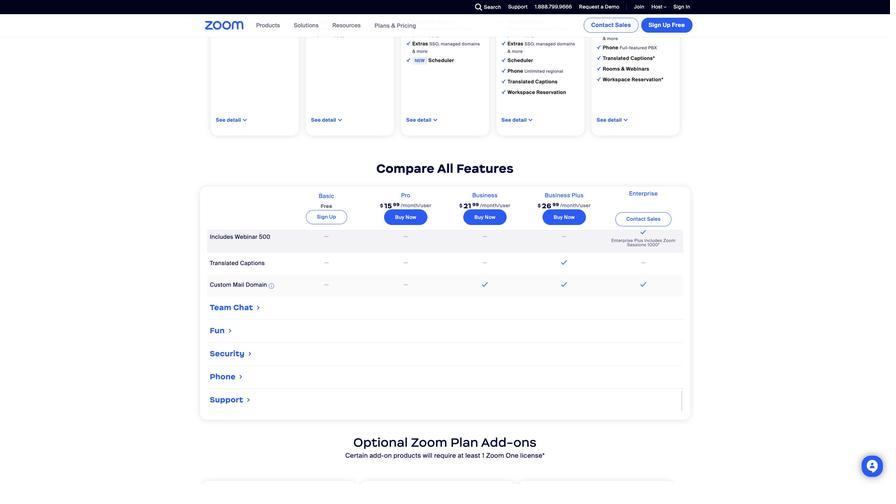 Task type: vqa. For each thing, say whether or not it's contained in the screenshot.


Task type: locate. For each thing, give the bounding box(es) containing it.
1 horizontal spatial for
[[455, 26, 461, 32]]

1 horizontal spatial apply)
[[427, 32, 440, 38]]

(terms down the cloud storage 10gb
[[508, 32, 521, 38]]

free down the cloud storage 10gb
[[508, 26, 517, 32]]

1 horizontal spatial apps
[[437, 18, 450, 25]]

2 now from the left
[[485, 214, 496, 221]]

0 horizontal spatial 5gb
[[354, 8, 363, 14]]

1 vertical spatial enterprise
[[612, 238, 634, 244]]

cloud down scheduler*
[[603, 17, 618, 23]]

extras up new at top
[[413, 40, 430, 47]]

application
[[207, 0, 684, 413]]

ok image
[[597, 7, 601, 11], [311, 9, 315, 13], [407, 9, 410, 13], [502, 9, 506, 13], [597, 29, 601, 33], [407, 42, 410, 45], [502, 42, 506, 45], [597, 67, 601, 71], [502, 69, 506, 73], [502, 80, 506, 83]]

5gb left search button in the right top of the page
[[450, 8, 459, 14]]

sales
[[616, 21, 631, 29], [647, 216, 661, 223]]

1 buy now from the left
[[395, 214, 417, 221]]

includes webinar 500
[[210, 233, 271, 241]]

1 horizontal spatial apps
[[443, 26, 454, 32]]

team
[[210, 303, 232, 313]]

buy now
[[395, 214, 417, 221], [475, 214, 496, 221], [554, 214, 575, 221]]

support inside cell
[[210, 396, 243, 405]]

premium for cloud storage 10gb
[[519, 26, 537, 32]]

rooms
[[603, 66, 620, 72]]

translated down phone unlimited regional
[[508, 79, 534, 85]]

2 horizontal spatial apps
[[532, 18, 545, 25]]

plans & pricing link
[[375, 22, 416, 29], [375, 22, 416, 29]]

4 detail from the left
[[513, 117, 527, 123]]

0 horizontal spatial apply)
[[332, 32, 345, 38]]

more up new at top
[[417, 49, 428, 54]]

0 horizontal spatial scheduler
[[429, 57, 454, 64]]

1 horizontal spatial 99
[[473, 202, 479, 208]]

free inside sign up free button
[[672, 21, 685, 29]]

5gb up resources dropdown button
[[354, 8, 363, 14]]

/month/user right 21
[[480, 203, 511, 209]]

2 horizontal spatial buy now
[[554, 214, 575, 221]]

year right resources dropdown button
[[369, 26, 378, 32]]

2 horizontal spatial $
[[538, 203, 541, 209]]

ok image for scheduler
[[502, 58, 506, 62]]

4 see from the left
[[502, 117, 512, 123]]

contact up enterprise plus includes zoom sessions 1000* "cell"
[[627, 216, 646, 223]]

1 buy from the left
[[395, 214, 405, 221]]

/month/user inside $ 15 99 /month/user
[[401, 203, 432, 209]]

2 apps from the left
[[443, 26, 454, 32]]

zoom
[[664, 238, 676, 244], [411, 436, 448, 451], [486, 452, 504, 461]]

now down $21.99 per month per user element
[[485, 214, 496, 221]]

1 $ from the left
[[380, 203, 384, 209]]

sign inside button
[[649, 21, 662, 29]]

sso, managed domains & more up the featured
[[603, 28, 671, 42]]

$ inside $ 26 99 /month/user
[[538, 203, 541, 209]]

not included image
[[561, 233, 568, 241], [323, 259, 330, 268], [640, 259, 647, 268], [323, 281, 330, 290], [403, 281, 409, 290]]

sso, managed domains & more
[[603, 28, 671, 42], [413, 41, 480, 54], [508, 41, 576, 54]]

2 vertical spatial sign
[[317, 214, 328, 220]]

0 horizontal spatial sales
[[616, 21, 631, 29]]

contact inside meetings navigation
[[592, 21, 614, 29]]

now for 15
[[406, 214, 417, 221]]

0 horizontal spatial buy now
[[395, 214, 417, 221]]

free down basic
[[321, 203, 332, 210]]

year for cloud storage 5gb
[[465, 26, 474, 32]]

contact down a
[[592, 21, 614, 29]]

2 detail from the left
[[322, 117, 336, 123]]

& up phone unlimited regional
[[508, 49, 511, 54]]

1 horizontal spatial managed
[[536, 41, 556, 47]]

right image for phone
[[238, 374, 244, 381]]

buy now down $ 26 99 /month/user at top
[[554, 214, 575, 221]]

right image inside support cell
[[246, 397, 252, 404]]

(terms down solutions
[[317, 32, 331, 38]]

plus inside enterprise plus includes zoom sessions 1000*
[[635, 238, 644, 244]]

2 horizontal spatial apps
[[539, 26, 549, 32]]

translated captions up custom mail domain
[[210, 260, 265, 267]]

2 apps from the left
[[437, 18, 450, 25]]

more up phone unlimited regional
[[512, 49, 523, 54]]

sign up link
[[306, 210, 347, 225]]

1 buy now link from the left
[[384, 210, 428, 225]]

essential apps free premium apps for 1 year (terms apply) for cloud storage 10gb
[[508, 18, 569, 38]]

0 horizontal spatial /month/user
[[401, 203, 432, 209]]

1 horizontal spatial premium
[[423, 26, 442, 32]]

0 vertical spatial zoom
[[664, 238, 676, 244]]

1 vertical spatial sign
[[649, 21, 662, 29]]

premium for cloud storage 5gb
[[423, 26, 442, 32]]

$ for 21
[[460, 203, 463, 209]]

1 vertical spatial unlimited
[[525, 69, 545, 74]]

3 99 from the left
[[553, 202, 560, 208]]

include image left resources
[[311, 19, 315, 23]]

free up new at top
[[413, 26, 422, 32]]

0 horizontal spatial $
[[380, 203, 384, 209]]

buy now down $21.99 per month per user element
[[475, 214, 496, 221]]

2 buy now from the left
[[475, 214, 496, 221]]

meetings navigation
[[583, 14, 694, 34]]

1 horizontal spatial support
[[509, 4, 528, 10]]

search
[[484, 4, 501, 10]]

one
[[506, 452, 519, 461]]

3 buy from the left
[[554, 214, 563, 221]]

plus left includes
[[635, 238, 644, 244]]

0 horizontal spatial contact
[[592, 21, 614, 29]]

2 horizontal spatial domains
[[653, 28, 671, 34]]

1 vertical spatial phone
[[508, 68, 524, 74]]

plan
[[451, 436, 479, 451]]

$ inside $ 15 99 /month/user
[[380, 203, 384, 209]]

captions up domain
[[240, 260, 265, 267]]

scheduler up phone unlimited regional
[[508, 57, 534, 64]]

$ 21 99 /month/user
[[460, 202, 511, 210]]

0 horizontal spatial translated
[[210, 260, 239, 267]]

captions*
[[631, 55, 655, 61]]

captions
[[536, 79, 558, 85], [240, 260, 265, 267]]

2 horizontal spatial more
[[607, 36, 618, 42]]

3 $ from the left
[[538, 203, 541, 209]]

5 see detail from the left
[[597, 117, 622, 123]]

extras
[[603, 28, 620, 34], [413, 40, 430, 47], [508, 40, 525, 47]]

26
[[542, 202, 552, 210]]

0 horizontal spatial apps
[[348, 26, 358, 32]]

up inside button
[[663, 21, 671, 29]]

3 buy now link from the left
[[543, 210, 586, 225]]

21
[[464, 202, 472, 210]]

plus for business
[[572, 192, 584, 199]]

phone for phone full-featured pbx
[[603, 44, 619, 51]]

1 vertical spatial included image
[[639, 281, 649, 289]]

resources button
[[333, 14, 364, 37]]

phone full-featured pbx
[[603, 44, 657, 51]]

extras for new
[[413, 40, 430, 47]]

translated up custom on the left of the page
[[210, 260, 239, 267]]

& up phone full-featured pbx
[[603, 36, 606, 42]]

scheduler right new at top
[[429, 57, 454, 64]]

up down host dropdown button
[[663, 21, 671, 29]]

sso, managed domains & more up new scheduler
[[413, 41, 480, 54]]

right image for team chat
[[256, 305, 261, 312]]

contact inside application
[[627, 216, 646, 223]]

2 horizontal spatial buy now link
[[543, 210, 586, 225]]

(terms down pricing
[[413, 32, 426, 38]]

2 see detail button from the left
[[311, 117, 336, 123]]

2 horizontal spatial year
[[560, 26, 569, 32]]

translated captions inside application
[[210, 260, 265, 267]]

2 /month/user from the left
[[480, 203, 511, 209]]

right image
[[256, 305, 261, 312], [227, 328, 233, 335], [247, 351, 253, 358], [238, 374, 244, 381], [246, 397, 252, 404]]

custom mail domain
[[210, 281, 267, 289]]

2 scheduler from the left
[[508, 57, 534, 64]]

3 see detail from the left
[[407, 117, 432, 123]]

up down basic free
[[329, 214, 336, 220]]

translated captions
[[508, 79, 558, 85], [210, 260, 265, 267]]

0 horizontal spatial cloud storage 5gb
[[317, 8, 363, 14]]

0 vertical spatial contact
[[592, 21, 614, 29]]

apps
[[348, 26, 358, 32], [443, 26, 454, 32], [539, 26, 549, 32]]

premium right solutions dropdown button
[[328, 26, 347, 32]]

pricing
[[397, 22, 416, 29]]

0 horizontal spatial essential apps free premium apps for 1 year (terms apply)
[[317, 18, 378, 38]]

0 horizontal spatial business
[[473, 192, 498, 199]]

sign
[[674, 4, 685, 10], [649, 21, 662, 29], [317, 214, 328, 220]]

2 included image from the top
[[639, 281, 649, 289]]

ok image for cloud storage
[[597, 18, 601, 22]]

1 horizontal spatial buy
[[475, 214, 484, 221]]

0 vertical spatial enterprise
[[629, 190, 658, 198]]

0 vertical spatial up
[[663, 21, 671, 29]]

3 for from the left
[[550, 26, 556, 32]]

included image
[[639, 228, 649, 237], [639, 281, 649, 289]]

zoom logo image
[[205, 21, 244, 30]]

product information navigation
[[251, 14, 422, 37]]

99 inside $ 26 99 /month/user
[[553, 202, 560, 208]]

buy now for 15
[[395, 214, 417, 221]]

cloud storage 5gb up product information navigation
[[317, 8, 363, 14]]

0 horizontal spatial extras
[[413, 40, 430, 47]]

0 horizontal spatial sso, managed domains & more
[[413, 41, 480, 54]]

3 apps from the left
[[539, 26, 549, 32]]

not included image
[[323, 233, 330, 241], [403, 233, 409, 241], [482, 233, 489, 241], [403, 259, 409, 268], [482, 259, 489, 268]]

2 premium from the left
[[423, 26, 442, 32]]

500
[[259, 233, 271, 241]]

buy now for 21
[[475, 214, 496, 221]]

right image inside team chat cell
[[256, 305, 261, 312]]

99 for 15
[[393, 202, 400, 208]]

3 /month/user from the left
[[561, 203, 591, 209]]

premium
[[328, 26, 347, 32], [423, 26, 442, 32], [519, 26, 537, 32]]

3 (terms from the left
[[508, 32, 521, 38]]

99 right 15 on the left of the page
[[393, 202, 400, 208]]

/month/user inside $ 21 99 /month/user
[[480, 203, 511, 209]]

3 essential apps free premium apps for 1 year (terms apply) from the left
[[508, 18, 569, 38]]

1 cloud storage 5gb from the left
[[317, 8, 363, 14]]

apply) for cloud storage 5gb
[[427, 32, 440, 38]]

detail for cloud storage 5gb
[[418, 117, 432, 123]]

$ inside $ 21 99 /month/user
[[460, 203, 463, 209]]

5 detail from the left
[[608, 117, 622, 123]]

1 horizontal spatial (terms
[[413, 32, 426, 38]]

1 horizontal spatial sso,
[[525, 41, 535, 47]]

2 vertical spatial translated
[[210, 260, 239, 267]]

1 see detail button from the left
[[216, 117, 241, 123]]

see detail button for cloud storage 10gb
[[502, 117, 527, 123]]

apply)
[[332, 32, 345, 38], [427, 32, 440, 38], [523, 32, 535, 38]]

2 horizontal spatial (terms
[[508, 32, 521, 38]]

1 horizontal spatial contact
[[627, 216, 646, 223]]

phone cell
[[207, 369, 684, 386]]

0 horizontal spatial captions
[[240, 260, 265, 267]]

1 horizontal spatial phone
[[508, 68, 524, 74]]

sales up enterprise plus includes zoom sessions 1000* "cell"
[[647, 216, 661, 223]]

see for essential apps free premium apps for 1 year (terms apply)
[[311, 117, 321, 123]]

buy
[[395, 214, 405, 221], [475, 214, 484, 221], [554, 214, 563, 221]]

3 see from the left
[[407, 117, 416, 123]]

1 horizontal spatial unlimited
[[640, 18, 660, 23]]

3 year from the left
[[560, 26, 569, 32]]

2 business from the left
[[545, 192, 571, 199]]

unlimited down host
[[640, 18, 660, 23]]

$ left 21
[[460, 203, 463, 209]]

enterprise inside enterprise plus includes zoom sessions 1000*
[[612, 238, 634, 244]]

2 horizontal spatial sso, managed domains & more
[[603, 28, 671, 42]]

banner
[[196, 14, 694, 37]]

premium right pricing
[[423, 26, 442, 32]]

business
[[473, 192, 498, 199], [545, 192, 571, 199]]

99 inside $ 21 99 /month/user
[[473, 202, 479, 208]]

1 apply) from the left
[[332, 32, 345, 38]]

sign down basic free
[[317, 214, 328, 220]]

0 horizontal spatial phone
[[210, 372, 236, 382]]

detail for cloud storage 10gb
[[513, 117, 527, 123]]

2 horizontal spatial now
[[564, 214, 575, 221]]

sign left the in on the right top of the page
[[674, 4, 685, 10]]

translated captions*
[[603, 55, 655, 61]]

2 horizontal spatial /month/user
[[561, 203, 591, 209]]

1 vertical spatial plus
[[635, 238, 644, 244]]

up inside application
[[329, 214, 336, 220]]

1 scheduler from the left
[[429, 57, 454, 64]]

see detail for cloud storage 5gb
[[407, 117, 432, 123]]

0 horizontal spatial for
[[360, 26, 365, 32]]

apps right include image in the top left of the page
[[437, 18, 450, 25]]

1 vertical spatial sales
[[647, 216, 661, 223]]

apply) down resources
[[332, 32, 345, 38]]

1 horizontal spatial zoom
[[486, 452, 504, 461]]

sign inside application
[[317, 214, 328, 220]]

include image down search button in the right top of the page
[[502, 19, 506, 23]]

1 horizontal spatial essential
[[413, 18, 436, 25]]

business for business
[[473, 192, 498, 199]]

/month/user down pro on the left
[[401, 203, 432, 209]]

see detail for cloud storage 10gb
[[502, 117, 527, 123]]

2 vertical spatial phone
[[210, 372, 236, 382]]

essential apps free premium apps for 1 year (terms apply) for cloud storage 5gb
[[413, 18, 474, 38]]

(terms
[[317, 32, 331, 38], [413, 32, 426, 38], [508, 32, 521, 38]]

1 horizontal spatial plus
[[635, 238, 644, 244]]

0 horizontal spatial buy now link
[[384, 210, 428, 225]]

buy down the '$15.99 per month per user' element
[[395, 214, 405, 221]]

5 see detail button from the left
[[597, 117, 622, 123]]

0 horizontal spatial year
[[369, 26, 378, 32]]

3 apps from the left
[[532, 18, 545, 25]]

cloud storage 5gb up pricing
[[413, 8, 459, 14]]

1
[[367, 26, 368, 32], [462, 26, 463, 32], [557, 26, 559, 32], [482, 452, 485, 461]]

1 99 from the left
[[393, 202, 400, 208]]

0 vertical spatial workspace
[[603, 76, 631, 83]]

/month/user inside $ 26 99 /month/user
[[561, 203, 591, 209]]

2 essential from the left
[[413, 18, 436, 25]]

0 vertical spatial unlimited
[[640, 18, 660, 23]]

0 vertical spatial support
[[509, 4, 528, 10]]

contact sales up enterprise plus includes zoom sessions 1000* "cell"
[[627, 216, 661, 223]]

buy for 15
[[395, 214, 405, 221]]

$ left 15 on the left of the page
[[380, 203, 384, 209]]

sso, managed domains & more for full-
[[603, 28, 671, 42]]

1 horizontal spatial $
[[460, 203, 463, 209]]

2 horizontal spatial managed
[[632, 28, 652, 34]]

see for cloud storage 5gb
[[407, 117, 416, 123]]

add-
[[370, 452, 384, 461]]

contact sales
[[592, 21, 631, 29], [627, 216, 661, 223]]

0 vertical spatial included image
[[639, 228, 649, 237]]

1 horizontal spatial business
[[545, 192, 571, 199]]

2 horizontal spatial premium
[[519, 26, 537, 32]]

workspace
[[603, 76, 631, 83], [508, 89, 535, 96]]

1 now from the left
[[406, 214, 417, 221]]

2 buy now link from the left
[[464, 210, 507, 225]]

2 vertical spatial zoom
[[486, 452, 504, 461]]

1 horizontal spatial up
[[663, 21, 671, 29]]

2 horizontal spatial 99
[[553, 202, 560, 208]]

$ 26 99 /month/user
[[538, 202, 591, 210]]

for for cloud storage 5gb
[[455, 26, 461, 32]]

1 horizontal spatial include image
[[502, 19, 506, 23]]

managed for scheduler
[[441, 41, 461, 47]]

2 year from the left
[[465, 26, 474, 32]]

1 detail from the left
[[227, 117, 241, 123]]

premium down the cloud storage 10gb
[[519, 26, 537, 32]]

3 buy now from the left
[[554, 214, 575, 221]]

(terms for cloud storage 10gb
[[508, 32, 521, 38]]

detail
[[227, 117, 241, 123], [322, 117, 336, 123], [418, 117, 432, 123], [513, 117, 527, 123], [608, 117, 622, 123]]

managed up regional
[[536, 41, 556, 47]]

1 horizontal spatial workspace
[[603, 76, 631, 83]]

0 horizontal spatial premium
[[328, 26, 347, 32]]

0 horizontal spatial sign
[[317, 214, 328, 220]]

phone left full-
[[603, 44, 619, 51]]

sign up free
[[649, 21, 685, 29]]

3 detail from the left
[[418, 117, 432, 123]]

managed up new scheduler
[[441, 41, 461, 47]]

business up $ 26 99 /month/user at top
[[545, 192, 571, 199]]

1 see detail from the left
[[216, 117, 241, 123]]

& for see detail button for cloud storage 10gb
[[508, 49, 511, 54]]

/month/user down business plus
[[561, 203, 591, 209]]

domains for full-
[[653, 28, 671, 34]]

fun cell
[[207, 323, 684, 340]]

apps left plans
[[348, 26, 358, 32]]

sso, up phone unlimited regional
[[525, 41, 535, 47]]

mail
[[233, 281, 244, 289]]

apps up new scheduler
[[443, 26, 454, 32]]

ok image for workspace reservation
[[502, 90, 506, 94]]

apps for cloud storage 10gb
[[539, 26, 549, 32]]

contact sales down scheduler*
[[592, 21, 631, 29]]

products
[[256, 22, 280, 29]]

2 see from the left
[[311, 117, 321, 123]]

plus up $ 26 99 /month/user at top
[[572, 192, 584, 199]]

managed down cloud storage unlimited
[[632, 28, 652, 34]]

99 right 21
[[473, 202, 479, 208]]

plus for enterprise
[[635, 238, 644, 244]]

1 included image from the top
[[639, 228, 649, 237]]

essential
[[317, 18, 340, 25], [413, 18, 436, 25], [508, 18, 531, 25]]

extras up full-
[[603, 28, 620, 34]]

0 vertical spatial phone
[[603, 44, 619, 51]]

$ left the 26
[[538, 203, 541, 209]]

3 apply) from the left
[[523, 32, 535, 38]]

2 (terms from the left
[[413, 32, 426, 38]]

3 now from the left
[[564, 214, 575, 221]]

business up $ 21 99 /month/user
[[473, 192, 498, 199]]

right image inside fun cell
[[227, 328, 233, 335]]

2 essential apps free premium apps for 1 year (terms apply) from the left
[[413, 18, 474, 38]]

enterprise
[[629, 190, 658, 198], [612, 238, 634, 244]]

5 see from the left
[[597, 117, 607, 123]]

1 vertical spatial zoom
[[411, 436, 448, 451]]

99 right the 26
[[553, 202, 560, 208]]

apps down 10gb
[[539, 26, 549, 32]]

see for cloud storage 10gb
[[502, 117, 512, 123]]

now down the '$15.99 per month per user' element
[[406, 214, 417, 221]]

phone down security
[[210, 372, 236, 382]]

apply) up new scheduler
[[427, 32, 440, 38]]

plus
[[572, 192, 584, 199], [635, 238, 644, 244]]

2 see detail from the left
[[311, 117, 336, 123]]

1 horizontal spatial /month/user
[[480, 203, 511, 209]]

unlimited left regional
[[525, 69, 545, 74]]

zoom up will
[[411, 436, 448, 451]]

1000*
[[648, 242, 660, 248]]

phone up workspace reservation
[[508, 68, 524, 74]]

least
[[466, 452, 481, 461]]

3 premium from the left
[[519, 26, 537, 32]]

extras up phone unlimited regional
[[508, 40, 525, 47]]

include image
[[311, 19, 315, 23], [502, 19, 506, 23]]

0 vertical spatial plus
[[572, 192, 584, 199]]

full-
[[620, 45, 630, 51]]

support
[[509, 4, 528, 10], [210, 396, 243, 405]]

0 horizontal spatial (terms
[[317, 32, 331, 38]]

year down "1.888.799.9666"
[[560, 26, 569, 32]]

right image inside security cell
[[247, 351, 253, 358]]

now for 26
[[564, 214, 575, 221]]

zoom down the add-
[[486, 452, 504, 461]]

0 horizontal spatial up
[[329, 214, 336, 220]]

1 horizontal spatial essential apps free premium apps for 1 year (terms apply)
[[413, 18, 474, 38]]

request
[[579, 4, 600, 10]]

2 buy from the left
[[475, 214, 484, 221]]

1 horizontal spatial buy now
[[475, 214, 496, 221]]

optional zoom plan add-ons certain add-on products will require at least 1 zoom one license*
[[345, 436, 545, 461]]

phone for phone
[[210, 372, 236, 382]]

included image
[[560, 259, 569, 267], [481, 281, 490, 289], [560, 281, 569, 289]]

zoom right includes
[[664, 238, 676, 244]]

1 /month/user from the left
[[401, 203, 432, 209]]

99 inside $ 15 99 /month/user
[[393, 202, 400, 208]]

$26.99 per month per user element
[[538, 199, 591, 214]]

sign in link
[[669, 0, 694, 14], [674, 4, 691, 10]]

sso, down cloud storage unlimited
[[620, 28, 631, 34]]

apps left plans
[[342, 18, 354, 25]]

see detail for essential apps free premium apps for 1 year (terms apply)
[[311, 117, 336, 123]]

year down search button in the right top of the page
[[465, 26, 474, 32]]

buy down $21.99 per month per user element
[[475, 214, 484, 221]]

2 $ from the left
[[460, 203, 463, 209]]

4 see detail from the left
[[502, 117, 527, 123]]

$ for 26
[[538, 203, 541, 209]]

1 horizontal spatial captions
[[536, 79, 558, 85]]

fun
[[210, 326, 225, 336]]

translated inside application
[[210, 260, 239, 267]]

now down $ 26 99 /month/user at top
[[564, 214, 575, 221]]

phone unlimited regional
[[508, 68, 564, 74]]

year
[[369, 26, 378, 32], [465, 26, 474, 32], [560, 26, 569, 32]]

2 99 from the left
[[473, 202, 479, 208]]

1 horizontal spatial scheduler
[[508, 57, 534, 64]]

captions up reservation
[[536, 79, 558, 85]]

cloud storage 5gb
[[317, 8, 363, 14], [413, 8, 459, 14]]

buy down $ 26 99 /month/user at top
[[554, 214, 563, 221]]

phone inside cell
[[210, 372, 236, 382]]

join
[[634, 4, 645, 10]]

contact sales link up enterprise plus includes zoom sessions 1000*
[[616, 213, 672, 227]]

3 see detail button from the left
[[407, 117, 432, 123]]

in
[[686, 4, 691, 10]]

more up phone full-featured pbx
[[607, 36, 618, 42]]

support link
[[503, 0, 530, 14], [509, 4, 528, 10]]

& right plans
[[392, 22, 396, 29]]

see detail
[[216, 117, 241, 123], [311, 117, 336, 123], [407, 117, 432, 123], [502, 117, 527, 123], [597, 117, 622, 123]]

99 for 21
[[473, 202, 479, 208]]

0 horizontal spatial 99
[[393, 202, 400, 208]]

3 essential from the left
[[508, 18, 531, 25]]

2 horizontal spatial for
[[550, 26, 556, 32]]

business for business plus
[[545, 192, 571, 199]]

workspace down phone unlimited regional
[[508, 89, 535, 96]]

translated up rooms
[[603, 55, 630, 61]]

4 see detail button from the left
[[502, 117, 527, 123]]

include image
[[407, 19, 410, 23]]

business plus
[[545, 192, 584, 199]]

buy for 21
[[475, 214, 484, 221]]

contact sales link down scheduler*
[[584, 18, 639, 33]]

1 include image from the left
[[311, 19, 315, 23]]

99
[[393, 202, 400, 208], [473, 202, 479, 208], [553, 202, 560, 208]]

1 horizontal spatial cloud storage 5gb
[[413, 8, 459, 14]]

2 horizontal spatial sso,
[[620, 28, 631, 34]]

ok image for workspace reservation*
[[597, 77, 601, 81]]

will
[[423, 452, 433, 461]]

ok image
[[597, 18, 601, 22], [597, 45, 601, 49], [597, 56, 601, 60], [407, 58, 410, 62], [502, 58, 506, 62], [597, 77, 601, 81], [502, 90, 506, 94]]

1 business from the left
[[473, 192, 498, 199]]

sales down scheduler*
[[616, 21, 631, 29]]

contact
[[592, 21, 614, 29], [627, 216, 646, 223]]

2 horizontal spatial essential apps free premium apps for 1 year (terms apply)
[[508, 18, 569, 38]]

2 apply) from the left
[[427, 32, 440, 38]]

/month/user for 15
[[401, 203, 432, 209]]

sign down host
[[649, 21, 662, 29]]

host button
[[652, 4, 667, 10]]

99 for 26
[[553, 202, 560, 208]]

1 vertical spatial translated captions
[[210, 260, 265, 267]]

security cell
[[207, 346, 684, 363]]

2 for from the left
[[455, 26, 461, 32]]

1 apps from the left
[[342, 18, 354, 25]]

right image inside phone cell
[[238, 374, 244, 381]]

1 vertical spatial up
[[329, 214, 336, 220]]

translated
[[603, 55, 630, 61], [508, 79, 534, 85], [210, 260, 239, 267]]

sso, up new scheduler
[[430, 41, 440, 47]]

free down sign in
[[672, 21, 685, 29]]



Task type: describe. For each thing, give the bounding box(es) containing it.
compare
[[377, 161, 435, 177]]

request a demo
[[579, 4, 620, 10]]

captions inside application
[[240, 260, 265, 267]]

included image inside enterprise plus includes zoom sessions 1000* "cell"
[[639, 228, 649, 237]]

now for 21
[[485, 214, 496, 221]]

0 horizontal spatial zoom
[[411, 436, 448, 451]]

cloud storage 10gb
[[508, 8, 556, 14]]

1 horizontal spatial domains
[[557, 41, 576, 47]]

up for sign up free
[[663, 21, 671, 29]]

buy now link for 15
[[384, 210, 428, 225]]

rooms & webinars
[[603, 66, 650, 72]]

1 (terms from the left
[[317, 32, 331, 38]]

buy now link for 26
[[543, 210, 586, 225]]

1 see from the left
[[216, 117, 226, 123]]

banner containing contact sales
[[196, 14, 694, 37]]

& right rooms
[[622, 66, 625, 72]]

buy now link for 21
[[464, 210, 507, 225]]

more for phone
[[607, 36, 618, 42]]

2 include image from the left
[[502, 19, 506, 23]]

host
[[652, 4, 664, 10]]

0 vertical spatial translated
[[603, 55, 630, 61]]

basic free
[[319, 193, 334, 210]]

compare all features
[[377, 161, 514, 177]]

more for new
[[417, 49, 428, 54]]

(terms for cloud storage 5gb
[[413, 32, 426, 38]]

right image for support
[[246, 397, 252, 404]]

workspace for translated
[[508, 89, 535, 96]]

15
[[385, 202, 392, 210]]

sso, managed domains & more for scheduler
[[413, 41, 480, 54]]

sso, for scheduler
[[430, 41, 440, 47]]

1 essential apps free premium apps for 1 year (terms apply) from the left
[[317, 18, 378, 38]]

cloud right search
[[508, 8, 522, 14]]

enterprise plus includes zoom sessions 1000* cell
[[604, 225, 684, 250]]

see detail button for essential apps free premium apps for 1 year (terms apply)
[[311, 117, 336, 123]]

pbx
[[649, 45, 657, 51]]

cloud up product information navigation
[[317, 8, 332, 14]]

resources
[[333, 22, 361, 29]]

at
[[458, 452, 464, 461]]

zoom inside enterprise plus includes zoom sessions 1000*
[[664, 238, 676, 244]]

contact sales inside meetings navigation
[[592, 21, 631, 29]]

/month/user for 21
[[480, 203, 511, 209]]

& for 5th see detail button from the left
[[603, 36, 606, 42]]

year for cloud storage 10gb
[[560, 26, 569, 32]]

pro
[[401, 192, 411, 199]]

ok image for phone
[[597, 45, 601, 49]]

webinars
[[627, 66, 650, 72]]

scheduler*
[[603, 6, 631, 13]]

security
[[210, 349, 245, 359]]

support cell
[[207, 392, 684, 409]]

2 5gb from the left
[[450, 8, 459, 14]]

0 vertical spatial captions
[[536, 79, 558, 85]]

new scheduler
[[415, 57, 454, 64]]

featured
[[630, 45, 648, 51]]

1 5gb from the left
[[354, 8, 363, 14]]

domain
[[246, 281, 267, 289]]

all
[[437, 161, 454, 177]]

custom mail domain application
[[210, 281, 276, 291]]

sign for sign in
[[674, 4, 685, 10]]

& for see detail button related to cloud storage 5gb
[[413, 49, 416, 54]]

custom mail domain image
[[269, 282, 274, 291]]

sign for sign up free
[[649, 21, 662, 29]]

extras for phone
[[603, 28, 620, 34]]

$21.99 per month per user element
[[460, 199, 511, 214]]

cloud storage unlimited
[[603, 17, 660, 23]]

search button
[[470, 0, 503, 14]]

1 year from the left
[[369, 26, 378, 32]]

1 for from the left
[[360, 26, 365, 32]]

optional
[[354, 436, 408, 451]]

2 cloud storage 5gb from the left
[[413, 8, 459, 14]]

enterprise plus includes zoom sessions 1000*
[[612, 238, 676, 248]]

plans
[[375, 22, 390, 29]]

1 essential from the left
[[317, 18, 340, 25]]

apps for cloud storage 5gb
[[437, 18, 450, 25]]

sso, for full-
[[620, 28, 631, 34]]

custom
[[210, 281, 231, 289]]

license*
[[521, 452, 545, 461]]

for for cloud storage 10gb
[[550, 26, 556, 32]]

1 horizontal spatial sso, managed domains & more
[[508, 41, 576, 54]]

new
[[415, 58, 425, 64]]

sessions
[[628, 242, 647, 248]]

enterprise for enterprise
[[629, 190, 658, 198]]

right image for fun
[[227, 328, 233, 335]]

right image for security
[[247, 351, 253, 358]]

workspace for rooms
[[603, 76, 631, 83]]

10gb
[[545, 8, 556, 14]]

contact sales inside application
[[627, 216, 661, 223]]

managed for full-
[[632, 28, 652, 34]]

products button
[[256, 14, 283, 37]]

$ for 15
[[380, 203, 384, 209]]

1 horizontal spatial translated
[[508, 79, 534, 85]]

includes
[[645, 238, 663, 244]]

apps for cloud storage 10gb
[[532, 18, 545, 25]]

phone for phone unlimited regional
[[508, 68, 524, 74]]

free inside basic free
[[321, 203, 332, 210]]

features
[[457, 161, 514, 177]]

1 horizontal spatial extras
[[508, 40, 525, 47]]

0 vertical spatial translated captions
[[508, 79, 558, 85]]

$15.99 per month per user element
[[380, 199, 432, 214]]

solutions button
[[294, 14, 322, 37]]

ons
[[514, 436, 537, 451]]

1 vertical spatial contact sales link
[[616, 213, 672, 227]]

workspace reservation*
[[603, 76, 664, 83]]

1.888.799.9666
[[535, 4, 572, 10]]

workspace reservation
[[508, 89, 567, 96]]

products
[[394, 452, 421, 461]]

apps for cloud storage 5gb
[[443, 26, 454, 32]]

sign up free button
[[642, 18, 693, 33]]

basic
[[319, 193, 334, 200]]

team chat cell
[[207, 300, 684, 317]]

buy for 26
[[554, 214, 563, 221]]

enterprise for enterprise plus includes zoom sessions 1000*
[[612, 238, 634, 244]]

see detail button for cloud storage 5gb
[[407, 117, 432, 123]]

cloud up pricing
[[413, 8, 427, 14]]

essential for cloud storage 5gb
[[413, 18, 436, 25]]

add-
[[481, 436, 514, 451]]

$ 15 99 /month/user
[[380, 202, 432, 210]]

1 inside "optional zoom plan add-ons certain add-on products will require at least 1 zoom one license*"
[[482, 452, 485, 461]]

on
[[384, 452, 392, 461]]

team chat
[[210, 303, 253, 313]]

sign for sign up
[[317, 214, 328, 220]]

apply) for cloud storage 10gb
[[523, 32, 535, 38]]

sales inside application
[[647, 216, 661, 223]]

reservation
[[537, 89, 567, 96]]

regional
[[546, 69, 564, 74]]

application containing team chat
[[207, 0, 684, 413]]

require
[[434, 452, 456, 461]]

domains for scheduler
[[462, 41, 480, 47]]

chat
[[233, 303, 253, 313]]

1 premium from the left
[[328, 26, 347, 32]]

& inside product information navigation
[[392, 22, 396, 29]]

reservation*
[[632, 76, 664, 83]]

1 horizontal spatial more
[[512, 49, 523, 54]]

includes
[[210, 233, 233, 241]]

webinar
[[235, 233, 258, 241]]

essential for cloud storage 10gb
[[508, 18, 531, 25]]

plans & pricing
[[375, 22, 416, 29]]

detail for essential apps free premium apps for 1 year (terms apply)
[[322, 117, 336, 123]]

sign up
[[317, 214, 336, 220]]

contact sales link inside meetings navigation
[[584, 18, 639, 33]]

free left resources
[[317, 26, 327, 32]]

1 apps from the left
[[348, 26, 358, 32]]

unlimited inside cloud storage unlimited
[[640, 18, 660, 23]]

a
[[601, 4, 604, 10]]

sign in
[[674, 4, 691, 10]]

buy now for 26
[[554, 214, 575, 221]]

sales inside meetings navigation
[[616, 21, 631, 29]]

unlimited inside phone unlimited regional
[[525, 69, 545, 74]]

/month/user for 26
[[561, 203, 591, 209]]

up for sign up
[[329, 214, 336, 220]]

ok image for translated captions*
[[597, 56, 601, 60]]

solutions
[[294, 22, 319, 29]]

certain
[[345, 452, 368, 461]]

demo
[[605, 4, 620, 10]]



